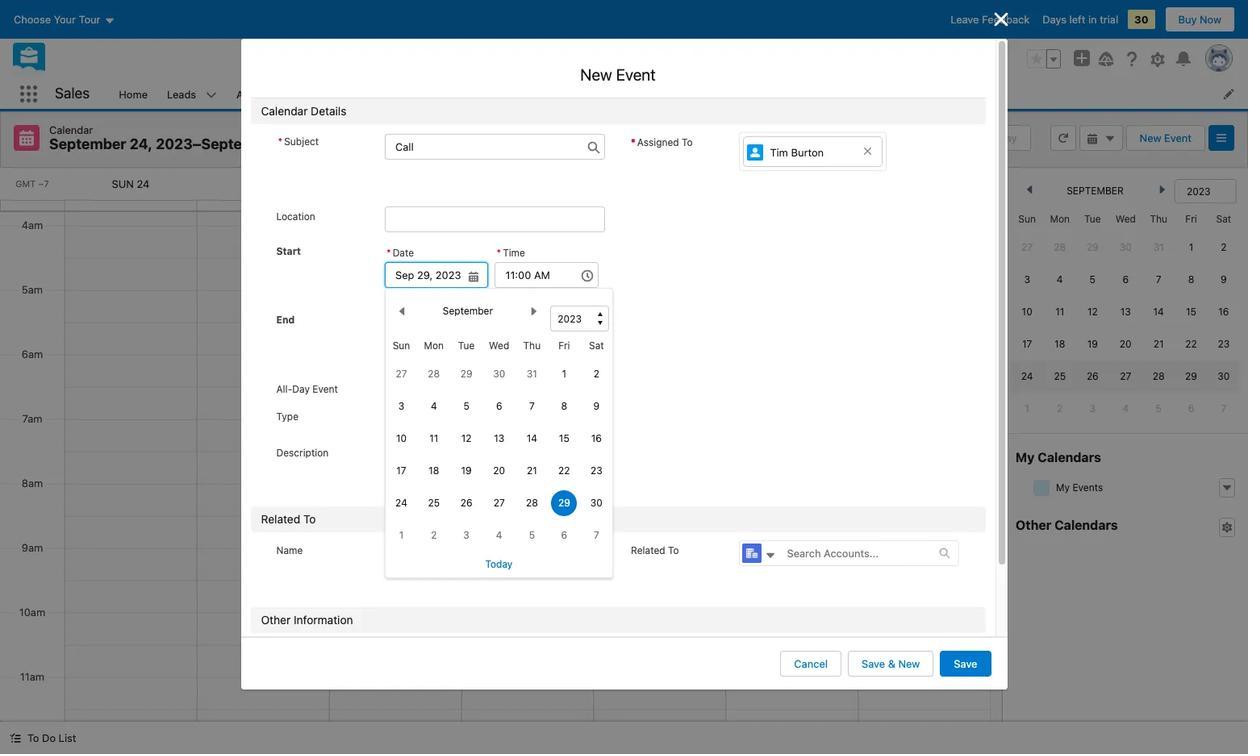Task type: vqa. For each thing, say whether or not it's contained in the screenshot.
second the Existing from the bottom
no



Task type: locate. For each thing, give the bounding box(es) containing it.
calendar link
[[505, 79, 568, 109]]

0 horizontal spatial 5 button
[[454, 394, 479, 420]]

home link
[[109, 79, 157, 109]]

28 button down mon in the left top of the page
[[421, 362, 447, 387]]

26
[[1087, 370, 1099, 383], [461, 497, 473, 509]]

1 vertical spatial september
[[1067, 185, 1124, 197]]

1 horizontal spatial 3 button
[[454, 523, 479, 549]]

reports link
[[755, 79, 813, 109]]

tue
[[458, 340, 475, 352]]

1 vertical spatial 13
[[494, 433, 505, 445]]

16 inside grid
[[1219, 306, 1230, 318]]

None text field
[[385, 134, 605, 160], [385, 262, 489, 288], [495, 262, 599, 288], [385, 331, 489, 357], [385, 134, 605, 160], [385, 262, 489, 288], [495, 262, 599, 288], [385, 331, 489, 357]]

1 button down "fri"
[[552, 362, 577, 387]]

september inside calendar september 24, 2023–september 30, 2023
[[49, 136, 126, 153]]

19 button
[[454, 458, 479, 484]]

26 button
[[454, 491, 479, 517]]

30 button
[[486, 362, 512, 387], [584, 491, 610, 517]]

mon
[[424, 340, 444, 352]]

0 vertical spatial 16
[[1219, 306, 1230, 318]]

0 vertical spatial 12
[[1088, 306, 1098, 318]]

start
[[276, 245, 301, 258]]

1 vertical spatial event
[[1165, 132, 1192, 144]]

5 button
[[454, 394, 479, 420], [519, 523, 545, 549]]

25 inside button
[[428, 497, 440, 509]]

27 button
[[389, 362, 414, 387], [486, 491, 512, 517]]

21 button
[[519, 458, 545, 484]]

0 vertical spatial 23
[[1218, 338, 1230, 350]]

calendar down 'accounts' on the top left of page
[[261, 104, 308, 118]]

1 horizontal spatial save
[[954, 658, 978, 671]]

new
[[580, 65, 612, 84], [1140, 132, 1162, 144], [899, 658, 920, 671]]

sun 24
[[112, 178, 150, 190]]

9 right 8 button
[[594, 400, 600, 412]]

5 button down 21 button
[[519, 523, 545, 549]]

1 vertical spatial 6 button
[[552, 523, 577, 549]]

* time
[[497, 247, 525, 259]]

27 button down the 20 button
[[486, 491, 512, 517]]

1 horizontal spatial 24
[[396, 497, 407, 509]]

accounts list item
[[227, 79, 313, 109]]

0 vertical spatial 11
[[1056, 306, 1065, 318]]

1 horizontal spatial today button
[[974, 125, 1031, 151]]

save left &
[[862, 658, 885, 671]]

14 inside button
[[527, 433, 538, 445]]

new inside button
[[899, 658, 920, 671]]

*
[[278, 136, 283, 148], [631, 136, 636, 149], [387, 247, 391, 259], [497, 247, 501, 259]]

tue
[[1085, 213, 1101, 225]]

1 vertical spatial 31
[[527, 368, 537, 380]]

related to
[[261, 513, 316, 526], [631, 545, 679, 557]]

event inside "new event" "button"
[[1165, 132, 1192, 144]]

september up the tue
[[443, 305, 493, 317]]

0 horizontal spatial 13
[[494, 433, 505, 445]]

1 vertical spatial date
[[393, 316, 414, 328]]

related for new event
[[261, 513, 300, 526]]

1 vertical spatial 16
[[591, 433, 602, 445]]

my for my events
[[1056, 482, 1070, 494]]

3
[[1024, 274, 1031, 286], [398, 400, 405, 412], [1090, 403, 1096, 415], [464, 529, 470, 542]]

7 button left 8 button
[[519, 394, 545, 420]]

0 vertical spatial 2 button
[[584, 362, 610, 387]]

20
[[1120, 338, 1132, 350], [493, 465, 505, 477]]

13 inside button
[[494, 433, 505, 445]]

1 vertical spatial 4 button
[[486, 523, 512, 549]]

0 vertical spatial 19
[[1088, 338, 1098, 350]]

6am
[[22, 348, 43, 361]]

grid
[[1011, 207, 1240, 425]]

2 button down the 25 button
[[421, 523, 447, 549]]

1 horizontal spatial 13
[[1121, 306, 1131, 318]]

1 vertical spatial 24
[[1022, 370, 1033, 383]]

11 button
[[421, 426, 447, 452]]

sun left mon on the right of page
[[1019, 213, 1036, 225]]

list
[[109, 79, 1249, 109]]

tim burton link
[[744, 136, 883, 167]]

Description text field
[[385, 443, 605, 490]]

0 vertical spatial 31
[[1154, 241, 1164, 253]]

1 horizontal spatial 17
[[1023, 338, 1033, 350]]

4 button
[[421, 394, 447, 420], [486, 523, 512, 549]]

Location text field
[[385, 207, 605, 233]]

25
[[1054, 370, 1066, 383], [428, 497, 440, 509]]

my up hide items image
[[1016, 450, 1035, 465]]

1 vertical spatial 12
[[461, 433, 472, 445]]

30 button down 23 button
[[584, 491, 610, 517]]

1 vertical spatial new event
[[1140, 132, 1192, 144]]

1 down fri
[[1189, 241, 1194, 253]]

assigned to
[[637, 136, 693, 149]]

8am
[[22, 477, 43, 490]]

2 horizontal spatial calendar
[[514, 88, 558, 100]]

1 vertical spatial related to
[[631, 545, 679, 557]]

calendar for details
[[261, 104, 308, 118]]

0 horizontal spatial 17
[[397, 465, 407, 477]]

0 horizontal spatial 12
[[461, 433, 472, 445]]

4 button up '11' button
[[421, 394, 447, 420]]

1 vertical spatial calendars
[[1055, 518, 1118, 533]]

today button
[[974, 125, 1031, 151], [485, 552, 514, 578]]

0 vertical spatial 1 button
[[552, 362, 577, 387]]

* for *
[[631, 136, 636, 149]]

calendar inside calendar september 24, 2023–september 30, 2023
[[49, 123, 93, 136]]

feedback
[[982, 13, 1030, 26]]

* for * subject
[[278, 136, 283, 148]]

8 down fri
[[1189, 274, 1195, 286]]

related to for related to
[[631, 545, 679, 557]]

contacts
[[323, 88, 367, 100]]

1 horizontal spatial 8
[[1189, 274, 1195, 286]]

hide items image
[[1034, 480, 1050, 496]]

1 horizontal spatial 31
[[1154, 241, 1164, 253]]

31 down thu
[[527, 368, 537, 380]]

22
[[1186, 338, 1197, 350], [559, 465, 570, 477]]

september down "sales"
[[49, 136, 126, 153]]

today
[[988, 132, 1017, 144], [485, 558, 513, 571]]

1 vertical spatial 22
[[559, 465, 570, 477]]

12 button
[[454, 426, 479, 452]]

0 horizontal spatial 1 button
[[389, 523, 414, 549]]

sun inside grid
[[1019, 213, 1036, 225]]

2 date from the top
[[393, 316, 414, 328]]

18
[[1055, 338, 1066, 350], [429, 465, 439, 477]]

2 vertical spatial calendar
[[49, 123, 93, 136]]

new event
[[580, 65, 656, 84], [1140, 132, 1192, 144]]

2 horizontal spatial september
[[1067, 185, 1124, 197]]

list
[[59, 732, 76, 745]]

other down hide items image
[[1016, 518, 1052, 533]]

calendars for other calendars
[[1055, 518, 1118, 533]]

0 vertical spatial new
[[580, 65, 612, 84]]

0 horizontal spatial save
[[862, 658, 885, 671]]

13 button
[[486, 426, 512, 452]]

calendar down "sales"
[[49, 123, 93, 136]]

0 vertical spatial 14
[[1154, 306, 1164, 318]]

6
[[1123, 274, 1129, 286], [496, 400, 502, 412], [1189, 403, 1195, 415], [561, 529, 568, 542]]

0 horizontal spatial 19
[[461, 465, 472, 477]]

0 horizontal spatial my
[[1016, 450, 1035, 465]]

1 horizontal spatial new event
[[1140, 132, 1192, 144]]

23 inside 23 button
[[591, 465, 603, 477]]

0 horizontal spatial new
[[580, 65, 612, 84]]

1 horizontal spatial 21
[[1154, 338, 1164, 350]]

1 horizontal spatial today
[[988, 132, 1017, 144]]

save & new
[[862, 658, 920, 671]]

2 down sat
[[1221, 241, 1227, 253]]

1 vertical spatial 20
[[493, 465, 505, 477]]

1 vertical spatial 10
[[396, 433, 407, 445]]

related
[[261, 513, 300, 526], [631, 545, 666, 557]]

12 inside 'button'
[[461, 433, 472, 445]]

9 button
[[584, 394, 610, 420]]

tim burton
[[770, 146, 824, 159]]

30
[[1135, 13, 1149, 26], [1120, 241, 1132, 253], [493, 368, 505, 380], [1218, 370, 1230, 383], [591, 497, 603, 509]]

0 horizontal spatial september
[[49, 136, 126, 153]]

0 horizontal spatial 8
[[561, 400, 568, 412]]

september up tue
[[1067, 185, 1124, 197]]

1 vertical spatial 18
[[429, 465, 439, 477]]

27
[[1022, 241, 1033, 253], [396, 368, 407, 380], [1120, 370, 1132, 383], [494, 497, 505, 509]]

2 down the 25 button
[[431, 529, 437, 542]]

29 button down 22 button
[[552, 491, 577, 517]]

1 horizontal spatial sun
[[1019, 213, 1036, 225]]

leave
[[951, 13, 979, 26]]

sun for sun
[[1019, 213, 1036, 225]]

calendars up 'my events' in the right of the page
[[1038, 450, 1101, 465]]

1 button down 24 button
[[389, 523, 414, 549]]

30 button down wed
[[486, 362, 512, 387]]

calendar down search... button
[[514, 88, 558, 100]]

gmt
[[16, 178, 36, 189]]

0 horizontal spatial group
[[385, 244, 614, 579]]

0 vertical spatial related to
[[261, 513, 316, 526]]

quotes list item
[[834, 79, 909, 109]]

28 button down 21 button
[[519, 491, 545, 517]]

0 horizontal spatial calendar
[[49, 123, 93, 136]]

11am
[[20, 671, 44, 683]]

0 horizontal spatial related
[[261, 513, 300, 526]]

29 button inside cell
[[552, 491, 577, 517]]

save
[[862, 658, 885, 671], [954, 658, 978, 671]]

0 horizontal spatial 26
[[461, 497, 473, 509]]

31 inside grid
[[1154, 241, 1164, 253]]

1 vertical spatial sun
[[1019, 213, 1036, 225]]

2 save from the left
[[954, 658, 978, 671]]

13
[[1121, 306, 1131, 318], [494, 433, 505, 445]]

list containing home
[[109, 79, 1249, 109]]

4 button down the 20 button
[[486, 523, 512, 549]]

text default image
[[1087, 133, 1098, 144], [1105, 133, 1116, 144], [1222, 483, 1233, 494], [940, 548, 951, 559], [10, 733, 21, 744]]

to left 'do'
[[27, 732, 39, 745]]

22 button
[[552, 458, 577, 484]]

thu
[[1150, 213, 1168, 225]]

7 button down 23 button
[[584, 523, 610, 549]]

1 vertical spatial 19
[[461, 465, 472, 477]]

reports list item
[[755, 79, 834, 109]]

1 vertical spatial 21
[[527, 465, 537, 477]]

26 inside "button"
[[461, 497, 473, 509]]

0 vertical spatial today
[[988, 132, 1017, 144]]

1 up my calendars on the bottom right of page
[[1025, 403, 1030, 415]]

3 button down 26 "button"
[[454, 523, 479, 549]]

27 button down sun
[[389, 362, 414, 387]]

6 button up 13 button
[[486, 394, 512, 420]]

0 vertical spatial 25
[[1054, 370, 1066, 383]]

opportunities list item
[[397, 79, 505, 109]]

0 horizontal spatial 30 button
[[486, 362, 512, 387]]

opportunities link
[[397, 79, 484, 109]]

6 button
[[486, 394, 512, 420], [552, 523, 577, 549]]

location
[[276, 211, 315, 223]]

to do list
[[27, 732, 76, 745]]

0 horizontal spatial 20
[[493, 465, 505, 477]]

10
[[1022, 306, 1033, 318], [396, 433, 407, 445]]

29 button down the tue
[[454, 362, 479, 387]]

19
[[1088, 338, 1098, 350], [461, 465, 472, 477]]

24,
[[130, 136, 153, 153]]

sun down 24,
[[112, 178, 134, 190]]

12
[[1088, 306, 1098, 318], [461, 433, 472, 445]]

2023-09-29 cell
[[548, 487, 581, 520]]

11
[[1056, 306, 1065, 318], [430, 433, 439, 445]]

1 horizontal spatial my
[[1056, 482, 1070, 494]]

today for bottom today button
[[485, 558, 513, 571]]

0 vertical spatial 26
[[1087, 370, 1099, 383]]

my right hide items image
[[1056, 482, 1070, 494]]

group
[[1027, 49, 1061, 69], [385, 244, 614, 579]]

3 button up 10 button
[[389, 394, 414, 420]]

4
[[1057, 274, 1063, 286], [431, 400, 437, 412], [1123, 403, 1129, 415], [496, 529, 502, 542]]

wed
[[489, 340, 510, 352]]

calendars
[[1038, 450, 1101, 465], [1055, 518, 1118, 533]]

2 vertical spatial 24
[[396, 497, 407, 509]]

calendars down events
[[1055, 518, 1118, 533]]

1 horizontal spatial 9
[[1221, 274, 1227, 286]]

to down description
[[303, 513, 316, 526]]

31 down thu on the top of the page
[[1154, 241, 1164, 253]]

1 horizontal spatial 5 button
[[519, 523, 545, 549]]

1 horizontal spatial 26
[[1087, 370, 1099, 383]]

leads
[[167, 88, 196, 100]]

1 save from the left
[[862, 658, 885, 671]]

1 vertical spatial 8
[[561, 400, 568, 412]]

1 vertical spatial 11
[[430, 433, 439, 445]]

2 button
[[584, 362, 610, 387], [421, 523, 447, 549]]

23
[[1218, 338, 1230, 350], [591, 465, 603, 477]]

in
[[1089, 13, 1097, 26]]

19 inside button
[[461, 465, 472, 477]]

2 button down the sat
[[584, 362, 610, 387]]

save for save & new
[[862, 658, 885, 671]]

1 horizontal spatial new
[[899, 658, 920, 671]]

0 vertical spatial text default image
[[1222, 522, 1233, 533]]

0 horizontal spatial 10
[[396, 433, 407, 445]]

* for * date
[[387, 247, 391, 259]]

0 horizontal spatial 11
[[430, 433, 439, 445]]

date group
[[385, 312, 489, 357]]

date inside group
[[393, 316, 414, 328]]

24 button
[[389, 491, 414, 517]]

29 inside 2023-09-29 cell
[[558, 497, 570, 509]]

1 horizontal spatial 30 button
[[584, 491, 610, 517]]

0 vertical spatial 20
[[1120, 338, 1132, 350]]

0 vertical spatial event
[[616, 65, 656, 84]]

21 inside button
[[527, 465, 537, 477]]

31 inside button
[[527, 368, 537, 380]]

0 horizontal spatial 31
[[527, 368, 537, 380]]

8 left 9 button
[[561, 400, 568, 412]]

0 vertical spatial today button
[[974, 125, 1031, 151]]

1 horizontal spatial 29 button
[[552, 491, 577, 517]]

0 horizontal spatial 23
[[591, 465, 603, 477]]

5 button up 12 'button'
[[454, 394, 479, 420]]

to right assigned at the top of page
[[682, 136, 693, 149]]

1 vertical spatial 2 button
[[421, 523, 447, 549]]

&
[[888, 658, 896, 671]]

mon
[[1050, 213, 1070, 225]]

0 vertical spatial date
[[393, 247, 414, 259]]

text default image
[[1222, 522, 1233, 533], [765, 550, 777, 562]]

other left information
[[261, 613, 291, 627]]

1 horizontal spatial 27 button
[[486, 491, 512, 517]]

28
[[1054, 241, 1066, 253], [428, 368, 440, 380], [1153, 370, 1165, 383], [526, 497, 538, 509]]

0 horizontal spatial 16
[[591, 433, 602, 445]]

11 inside button
[[430, 433, 439, 445]]

6 button down 2023-09-29 cell
[[552, 523, 577, 549]]

save right &
[[954, 658, 978, 671]]

1 horizontal spatial 4 button
[[486, 523, 512, 549]]

9 down sat
[[1221, 274, 1227, 286]]



Task type: describe. For each thing, give the bounding box(es) containing it.
0 vertical spatial 29 button
[[454, 362, 479, 387]]

gmt −7
[[16, 178, 49, 189]]

name
[[276, 545, 303, 557]]

cancel
[[794, 658, 828, 671]]

related for related to
[[631, 545, 666, 557]]

24 inside 24 button
[[396, 497, 407, 509]]

2023
[[308, 136, 345, 153]]

18 button
[[421, 458, 447, 484]]

quotes link
[[834, 79, 888, 109]]

my events
[[1056, 482, 1103, 494]]

wed
[[1116, 213, 1136, 225]]

0 vertical spatial 4 button
[[421, 394, 447, 420]]

other for other calendars
[[1016, 518, 1052, 533]]

reports
[[765, 88, 803, 100]]

search... button
[[438, 46, 761, 72]]

10 inside button
[[396, 433, 407, 445]]

dashboards link
[[656, 79, 734, 109]]

1 horizontal spatial 28 button
[[519, 491, 545, 517]]

calendar list item
[[505, 79, 589, 109]]

inverse image
[[991, 10, 1011, 29]]

1 date from the top
[[393, 247, 414, 259]]

new inside "button"
[[1140, 132, 1162, 144]]

to left accounts icon
[[668, 545, 679, 557]]

20 inside button
[[493, 465, 505, 477]]

save & new button
[[848, 651, 934, 677]]

accounts
[[237, 88, 282, 100]]

burton
[[791, 146, 824, 159]]

1 vertical spatial text default image
[[765, 550, 777, 562]]

10 inside grid
[[1022, 306, 1033, 318]]

assigned
[[637, 136, 679, 149]]

save for save
[[954, 658, 978, 671]]

18 inside button
[[429, 465, 439, 477]]

8 button
[[552, 394, 577, 420]]

my for my calendars
[[1016, 450, 1035, 465]]

quotes
[[843, 88, 879, 100]]

1 vertical spatial 7 button
[[584, 523, 610, 549]]

other information
[[261, 613, 353, 627]]

0 vertical spatial 24
[[137, 178, 150, 190]]

12 inside grid
[[1088, 306, 1098, 318]]

tim
[[770, 146, 788, 159]]

10 button
[[389, 426, 414, 452]]

dashboards
[[666, 88, 724, 100]]

0 horizontal spatial 28 button
[[421, 362, 447, 387]]

accounts image
[[743, 544, 762, 563]]

1 vertical spatial 1 button
[[389, 523, 414, 549]]

1 horizontal spatial 6 button
[[552, 523, 577, 549]]

day
[[292, 383, 310, 396]]

8 inside grid
[[1189, 274, 1195, 286]]

other for other information
[[261, 613, 291, 627]]

22 inside button
[[559, 465, 570, 477]]

other calendars
[[1016, 518, 1118, 533]]

15 button
[[552, 426, 577, 452]]

cancel button
[[781, 651, 842, 677]]

8 inside button
[[561, 400, 568, 412]]

thu
[[523, 340, 541, 352]]

16 inside 16 button
[[591, 433, 602, 445]]

contacts list item
[[313, 79, 397, 109]]

accounts link
[[227, 79, 292, 109]]

20 button
[[486, 458, 512, 484]]

days
[[1043, 13, 1067, 26]]

group containing *
[[385, 244, 614, 579]]

buy now button
[[1165, 6, 1236, 32]]

17 inside 'button'
[[397, 465, 407, 477]]

2 down the sat
[[594, 368, 600, 380]]

2 vertical spatial event
[[313, 383, 338, 396]]

26 inside grid
[[1087, 370, 1099, 383]]

1 horizontal spatial group
[[1027, 49, 1061, 69]]

2 vertical spatial september
[[443, 305, 493, 317]]

25 button
[[421, 491, 447, 517]]

4am
[[22, 219, 43, 232]]

text default image inside to do list 'button'
[[10, 733, 21, 744]]

leave feedback link
[[951, 13, 1030, 26]]

subject
[[284, 136, 319, 148]]

19 inside grid
[[1088, 338, 1098, 350]]

23 button
[[584, 458, 610, 484]]

15 inside grid
[[1186, 306, 1197, 318]]

9 inside grid
[[1221, 274, 1227, 286]]

opportunities
[[407, 88, 474, 100]]

0 horizontal spatial 2 button
[[421, 523, 447, 549]]

1 vertical spatial 5 button
[[519, 523, 545, 549]]

2 horizontal spatial 24
[[1022, 370, 1033, 383]]

25 inside grid
[[1054, 370, 1066, 383]]

1 vertical spatial 27 button
[[486, 491, 512, 517]]

0 vertical spatial 6 button
[[486, 394, 512, 420]]

fri
[[1186, 213, 1197, 225]]

17 inside grid
[[1023, 338, 1033, 350]]

0 vertical spatial new event
[[580, 65, 656, 84]]

13 inside grid
[[1121, 306, 1131, 318]]

2023–september
[[156, 136, 279, 153]]

1 down "fri"
[[562, 368, 567, 380]]

1 vertical spatial 30 button
[[584, 491, 610, 517]]

new event inside "button"
[[1140, 132, 1192, 144]]

contacts link
[[313, 79, 376, 109]]

17 button
[[389, 458, 414, 484]]

today for the right today button
[[988, 132, 1017, 144]]

14 button
[[519, 426, 545, 452]]

0 vertical spatial 5 button
[[454, 394, 479, 420]]

leads link
[[157, 79, 206, 109]]

new event button
[[1126, 125, 1206, 151]]

buy now
[[1179, 13, 1222, 26]]

events
[[1073, 482, 1103, 494]]

7am
[[22, 412, 42, 425]]

1 horizontal spatial 14
[[1154, 306, 1164, 318]]

search...
[[469, 52, 512, 65]]

calendar september 24, 2023–september 30, 2023
[[49, 123, 345, 153]]

left
[[1070, 13, 1086, 26]]

All-Day Event checkbox
[[385, 383, 398, 396]]

forecasts
[[599, 88, 646, 100]]

dashboards list item
[[656, 79, 755, 109]]

september grid
[[385, 333, 613, 552]]

related to for new event
[[261, 513, 316, 526]]

calendars for my calendars
[[1038, 450, 1101, 465]]

details
[[311, 104, 347, 118]]

sun for sun 24
[[112, 178, 134, 190]]

calendar details
[[261, 104, 347, 118]]

september alert
[[443, 305, 493, 317]]

buy
[[1179, 13, 1197, 26]]

information
[[294, 613, 353, 627]]

calendar inside list item
[[514, 88, 558, 100]]

sat
[[589, 340, 604, 352]]

0 horizontal spatial 3 button
[[389, 394, 414, 420]]

11 inside grid
[[1056, 306, 1065, 318]]

0 vertical spatial 22
[[1186, 338, 1197, 350]]

1 down 24 button
[[399, 529, 404, 542]]

15 inside button
[[559, 433, 570, 445]]

2 up my calendars on the bottom right of page
[[1057, 403, 1063, 415]]

days left in trial
[[1043, 13, 1119, 26]]

forecasts link
[[589, 79, 656, 109]]

−7
[[38, 178, 49, 189]]

all-day event
[[276, 383, 338, 396]]

9am
[[22, 541, 43, 554]]

5am
[[22, 283, 43, 296]]

my calendars
[[1016, 450, 1101, 465]]

sun
[[393, 340, 410, 352]]

0 vertical spatial 7 button
[[519, 394, 545, 420]]

home
[[119, 88, 148, 100]]

do
[[42, 732, 56, 745]]

1 vertical spatial today button
[[485, 552, 514, 578]]

save button
[[941, 651, 991, 677]]

time
[[503, 247, 525, 259]]

fri
[[559, 340, 570, 352]]

sun 24 button
[[112, 178, 150, 190]]

to inside to do list 'button'
[[27, 732, 39, 745]]

0 vertical spatial 30 button
[[486, 362, 512, 387]]

to do list button
[[0, 722, 86, 755]]

description
[[276, 447, 329, 459]]

0 vertical spatial 18
[[1055, 338, 1066, 350]]

type
[[276, 411, 299, 423]]

grid containing sun
[[1011, 207, 1240, 425]]

end
[[276, 314, 295, 326]]

0 horizontal spatial 27 button
[[389, 362, 414, 387]]

* for * time
[[497, 247, 501, 259]]

leads list item
[[157, 79, 227, 109]]

9 inside 9 button
[[594, 400, 600, 412]]

calendar for september
[[49, 123, 93, 136]]



